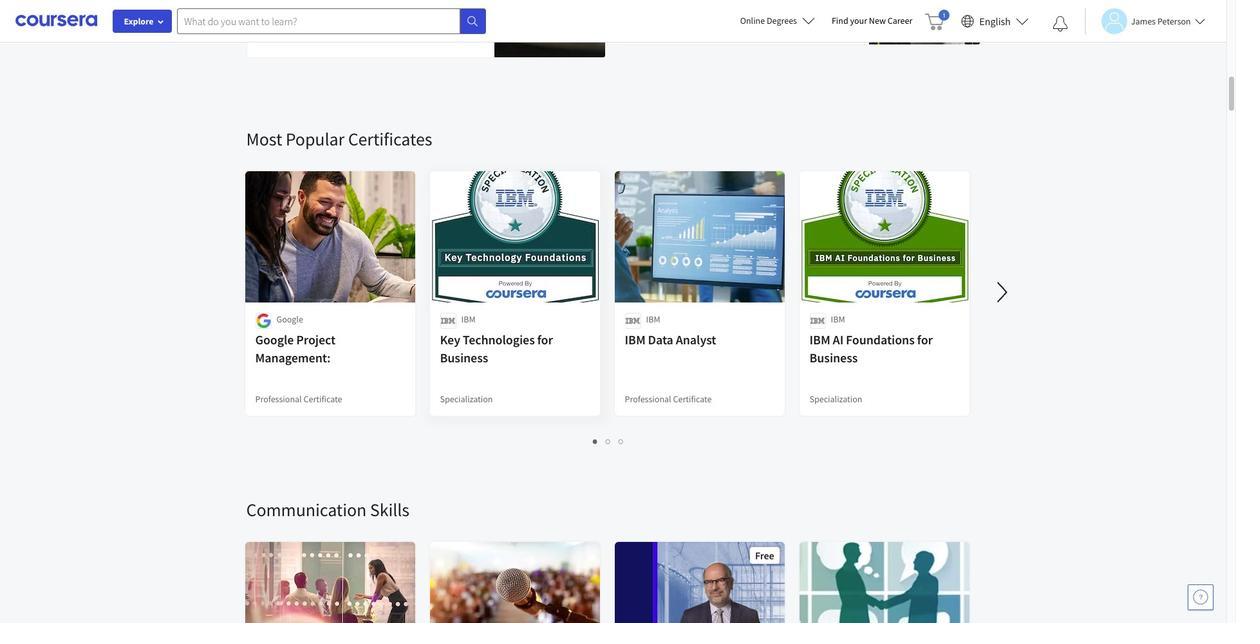 Task type: vqa. For each thing, say whether or not it's contained in the screenshot.


Task type: locate. For each thing, give the bounding box(es) containing it.
2 specialization from the left
[[810, 394, 863, 405]]

learn
[[273, 24, 295, 36]]

specialization for ibm ai foundations for business
[[810, 394, 863, 405]]

1 specialization from the left
[[440, 394, 493, 405]]

certificate for management:
[[304, 394, 342, 405]]

for right foundations
[[918, 332, 933, 348]]

skills
[[370, 499, 410, 522]]

1 horizontal spatial certificate
[[673, 394, 712, 405]]

ibm up technologies
[[462, 314, 476, 325]]

2 certificate from the left
[[673, 394, 712, 405]]

specialization down "key technologies for business"
[[440, 394, 493, 405]]

more
[[297, 24, 317, 36]]

certificate
[[304, 394, 342, 405], [673, 394, 712, 405]]

professional up 3 button
[[625, 394, 672, 405]]

0 horizontal spatial for
[[538, 332, 553, 348]]

for right technologies
[[538, 332, 553, 348]]

professional down management:
[[255, 394, 302, 405]]

1 professional certificate from the left
[[255, 394, 342, 405]]

ibm up the ai
[[831, 314, 846, 325]]

2 professional from the left
[[625, 394, 672, 405]]

analyst
[[676, 332, 717, 348]]

1 horizontal spatial for
[[918, 332, 933, 348]]

business inside "key technologies for business"
[[440, 350, 488, 366]]

certificate down management:
[[304, 394, 342, 405]]

2 ibm image from the left
[[625, 313, 641, 329]]

1 certificate from the left
[[304, 394, 342, 405]]

ibm
[[462, 314, 476, 325], [646, 314, 661, 325], [831, 314, 846, 325], [625, 332, 646, 348], [810, 332, 831, 348]]

find your new career
[[832, 15, 913, 26]]

1 horizontal spatial business
[[810, 350, 858, 366]]

google right google image
[[277, 314, 303, 325]]

business down the ai
[[810, 350, 858, 366]]

0 horizontal spatial specialization
[[440, 394, 493, 405]]

professional certificate
[[255, 394, 342, 405], [625, 394, 712, 405]]

ibm left data
[[625, 332, 646, 348]]

2 for from the left
[[918, 332, 933, 348]]

ibm image up key
[[440, 313, 456, 329]]

ibm image up ibm data analyst
[[625, 313, 641, 329]]

professional certificate down management:
[[255, 394, 342, 405]]

professional certificate for management:
[[255, 394, 342, 405]]

0 vertical spatial google
[[277, 314, 303, 325]]

specialization
[[440, 394, 493, 405], [810, 394, 863, 405]]

new
[[870, 15, 886, 26]]

coursera image
[[15, 10, 97, 31]]

ibm up data
[[646, 314, 661, 325]]

most popular certificates
[[246, 128, 432, 151]]

2 business from the left
[[810, 350, 858, 366]]

for
[[538, 332, 553, 348], [918, 332, 933, 348]]

google down google image
[[255, 332, 294, 348]]

1 horizontal spatial professional
[[625, 394, 672, 405]]

communication
[[246, 499, 367, 522]]

1 business from the left
[[440, 350, 488, 366]]

improve your english communication skills specialization by georgia institute of technology, image
[[800, 542, 970, 624]]

business down key
[[440, 350, 488, 366]]

google
[[277, 314, 303, 325], [255, 332, 294, 348]]

1 horizontal spatial specialization
[[810, 394, 863, 405]]

business inside ibm ai foundations for business
[[810, 350, 858, 366]]

technologies
[[463, 332, 535, 348]]

0 horizontal spatial business
[[440, 350, 488, 366]]

for inside "key technologies for business"
[[538, 332, 553, 348]]

explore button
[[113, 10, 172, 33]]

2
[[606, 435, 611, 448]]

english
[[980, 14, 1011, 27]]

1 professional from the left
[[255, 394, 302, 405]]

ibm data analyst
[[625, 332, 717, 348]]

popular
[[286, 128, 345, 151]]

career
[[888, 15, 913, 26]]

certificate down analyst
[[673, 394, 712, 405]]

google inside google project management:
[[255, 332, 294, 348]]

ibm for ai
[[831, 314, 846, 325]]

ibm image for ibm ai foundations for business
[[810, 313, 826, 329]]

english button
[[957, 0, 1035, 42]]

learn more link
[[246, 0, 616, 58], [262, 19, 328, 42]]

1 horizontal spatial ibm image
[[625, 313, 641, 329]]

business
[[440, 350, 488, 366], [810, 350, 858, 366]]

1 for from the left
[[538, 332, 553, 348]]

james peterson button
[[1085, 8, 1206, 34]]

2 button
[[602, 434, 615, 449]]

ibm image up ibm ai foundations for business
[[810, 313, 826, 329]]

ibm image
[[440, 313, 456, 329], [625, 313, 641, 329], [810, 313, 826, 329]]

0 horizontal spatial certificate
[[304, 394, 342, 405]]

2 professional certificate from the left
[[625, 394, 712, 405]]

None search field
[[177, 8, 486, 34]]

degrees
[[767, 15, 797, 26]]

1 horizontal spatial professional certificate
[[625, 394, 712, 405]]

3 ibm image from the left
[[810, 313, 826, 329]]

professional certificate down ibm data analyst
[[625, 394, 712, 405]]

specialization down the ai
[[810, 394, 863, 405]]

1 ibm image from the left
[[440, 313, 456, 329]]

your
[[851, 15, 868, 26]]

communication skills carousel element
[[240, 460, 1237, 624]]

data
[[648, 332, 674, 348]]

key
[[440, 332, 461, 348]]

ibm inside ibm ai foundations for business
[[810, 332, 831, 348]]

3 button
[[615, 434, 628, 449]]

james
[[1132, 15, 1156, 27]]

certificate for analyst
[[673, 394, 712, 405]]

1 vertical spatial google
[[255, 332, 294, 348]]

storytelling and influencing: communicate with impact course by macquarie university, image
[[245, 542, 416, 624]]

most popular certificates carousel element
[[240, 89, 1237, 460]]

0 horizontal spatial professional certificate
[[255, 394, 342, 405]]

specialization for key technologies for business
[[440, 394, 493, 405]]

list
[[246, 434, 971, 449]]

professional
[[255, 394, 302, 405], [625, 394, 672, 405]]

0 horizontal spatial ibm image
[[440, 313, 456, 329]]

ibm left the ai
[[810, 332, 831, 348]]

list containing 1
[[246, 434, 971, 449]]

most
[[246, 128, 282, 151]]

2 horizontal spatial ibm image
[[810, 313, 826, 329]]

peterson
[[1158, 15, 1192, 27]]

0 horizontal spatial professional
[[255, 394, 302, 405]]



Task type: describe. For each thing, give the bounding box(es) containing it.
google image
[[255, 313, 272, 329]]

google for google project management:
[[255, 332, 294, 348]]

3
[[619, 435, 624, 448]]

ibm for data
[[646, 314, 661, 325]]

list inside most popular certificates carousel element
[[246, 434, 971, 449]]

free link
[[614, 541, 786, 624]]

find
[[832, 15, 849, 26]]

professional certificate for analyst
[[625, 394, 712, 405]]

ibm image for ibm data analyst
[[625, 313, 641, 329]]

project
[[296, 332, 336, 348]]

next slide image
[[987, 277, 1018, 308]]

learn more
[[273, 24, 317, 36]]

find your new career link
[[826, 13, 919, 29]]

google for google
[[277, 314, 303, 325]]

foundations
[[846, 332, 915, 348]]

shopping cart: 1 item image
[[926, 10, 950, 30]]

What do you want to learn? text field
[[177, 8, 461, 34]]

ibm image for key technologies for business
[[440, 313, 456, 329]]

management:
[[255, 350, 331, 366]]

ai
[[833, 332, 844, 348]]

online degrees
[[741, 15, 797, 26]]

james peterson
[[1132, 15, 1192, 27]]

1 button
[[589, 434, 602, 449]]

online degrees button
[[730, 6, 826, 35]]

professional for ibm data analyst
[[625, 394, 672, 405]]

google project management:
[[255, 332, 336, 366]]

1
[[593, 435, 598, 448]]

key technologies for business
[[440, 332, 553, 366]]

help center image
[[1194, 590, 1209, 606]]

online
[[741, 15, 765, 26]]

certificates
[[348, 128, 432, 151]]

communication skills
[[246, 499, 410, 522]]

professional for google project management:
[[255, 394, 302, 405]]

free
[[756, 549, 775, 562]]

good with words: speaking and presenting specialization by university of michigan, image
[[430, 542, 601, 624]]

explore
[[124, 15, 154, 27]]

for inside ibm ai foundations for business
[[918, 332, 933, 348]]

ibm ai foundations for business
[[810, 332, 933, 366]]

show notifications image
[[1053, 16, 1069, 32]]

ibm for technologies
[[462, 314, 476, 325]]



